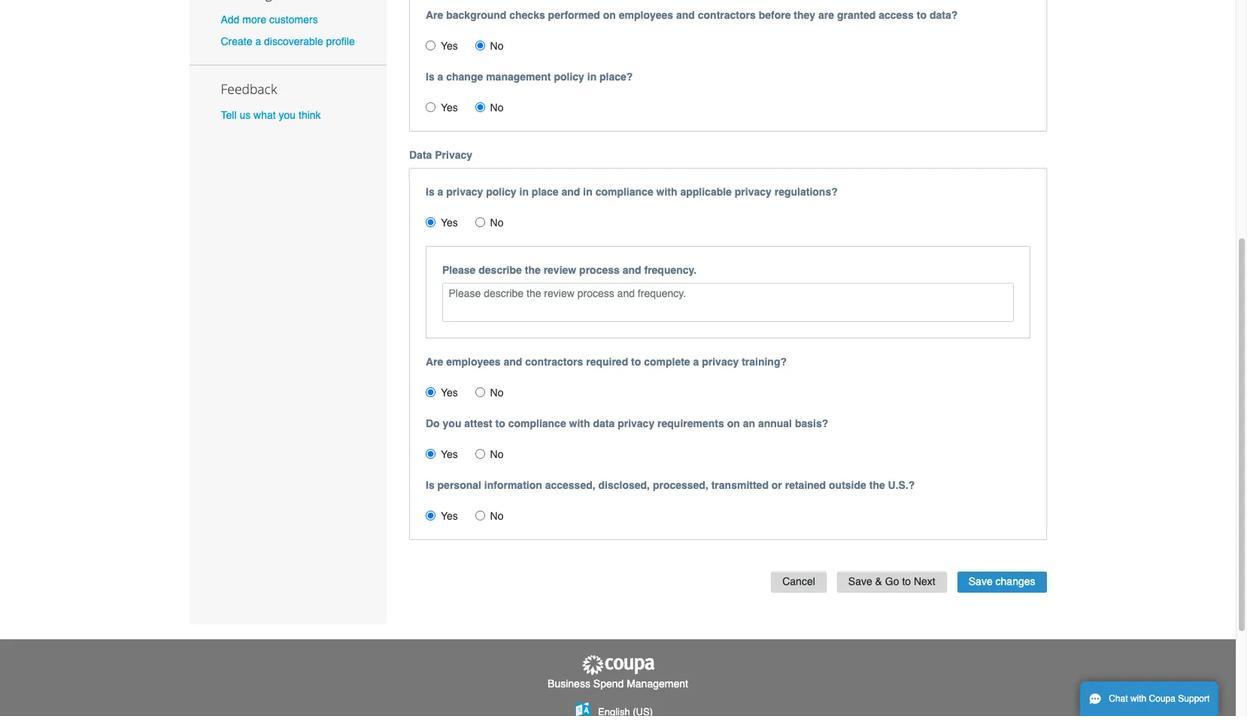 Task type: describe. For each thing, give the bounding box(es) containing it.
to inside button
[[902, 576, 911, 588]]

&
[[875, 576, 882, 588]]

is a privacy policy in place and in compliance with applicable privacy regulations?
[[426, 185, 838, 198]]

0 vertical spatial contractors
[[698, 9, 756, 21]]

privacy right data
[[618, 417, 655, 429]]

0 vertical spatial with
[[656, 185, 677, 198]]

information
[[484, 479, 542, 491]]

data
[[593, 417, 615, 429]]

u.s.?
[[888, 479, 915, 491]]

attest
[[464, 417, 492, 429]]

describe
[[479, 264, 522, 276]]

save & go to next button
[[837, 571, 947, 593]]

next
[[914, 576, 936, 588]]

frequency.
[[644, 264, 697, 276]]

cancel
[[782, 576, 815, 588]]

0 vertical spatial compliance
[[595, 185, 653, 198]]

yes for are background checks performed on employees and contractors before they are granted access to data?
[[441, 40, 458, 52]]

privacy
[[435, 149, 472, 161]]

is for is personal information accessed, disclosed, processed, transmitted or retained outside the u.s.?
[[426, 479, 435, 491]]

1 vertical spatial employees
[[446, 355, 501, 368]]

think
[[299, 109, 321, 121]]

outside
[[829, 479, 866, 491]]

add more customers link
[[221, 13, 318, 26]]

place
[[532, 185, 559, 198]]

checks
[[509, 9, 545, 21]]

in left place?
[[587, 70, 597, 82]]

feedback
[[221, 80, 277, 98]]

change
[[446, 70, 483, 82]]

do
[[426, 417, 440, 429]]

background
[[446, 9, 506, 21]]

in left place
[[519, 185, 529, 198]]

1 horizontal spatial the
[[869, 479, 885, 491]]

annual
[[758, 417, 792, 429]]

save for save & go to next
[[848, 576, 872, 588]]

1 vertical spatial on
[[727, 417, 740, 429]]

an
[[743, 417, 755, 429]]

data?
[[930, 9, 958, 21]]

is a change management policy in place?
[[426, 70, 633, 82]]

no for privacy
[[490, 216, 504, 228]]

is personal information accessed, disclosed, processed, transmitted or retained outside the u.s.?
[[426, 479, 915, 491]]

what
[[254, 109, 276, 121]]

basis?
[[795, 417, 828, 429]]

before
[[759, 9, 791, 21]]

1 vertical spatial you
[[443, 417, 461, 429]]

management
[[627, 677, 688, 689]]

a for privacy
[[437, 185, 443, 198]]

to left data?
[[917, 9, 927, 21]]

yes for is a privacy policy in place and in compliance with applicable privacy regulations?
[[441, 216, 458, 228]]

personal
[[437, 479, 481, 491]]

a for discoverable
[[255, 36, 261, 48]]

they
[[794, 9, 815, 21]]

go
[[885, 576, 899, 588]]

are background checks performed on employees and contractors before they are granted access to data?
[[426, 9, 958, 21]]

complete
[[644, 355, 690, 368]]

create
[[221, 36, 252, 48]]

profile
[[326, 36, 355, 48]]

changes
[[996, 576, 1035, 588]]

accessed,
[[545, 479, 595, 491]]

processed,
[[653, 479, 708, 491]]

is for is a privacy policy in place and in compliance with applicable privacy regulations?
[[426, 185, 435, 198]]

discoverable
[[264, 36, 323, 48]]

data privacy
[[409, 149, 472, 161]]

granted
[[837, 9, 876, 21]]

no for information
[[490, 510, 504, 522]]

review
[[544, 264, 576, 276]]

tell us what you think button
[[221, 108, 321, 123]]

0 horizontal spatial contractors
[[525, 355, 583, 368]]

yes for are employees and contractors required to complete a privacy training?
[[441, 386, 458, 398]]

1 horizontal spatial employees
[[619, 9, 673, 21]]

yes for is personal information accessed, disclosed, processed, transmitted or retained outside the u.s.?
[[441, 510, 458, 522]]

add more customers
[[221, 13, 318, 26]]

performed
[[548, 9, 600, 21]]

management
[[486, 70, 551, 82]]

1 vertical spatial with
[[569, 417, 590, 429]]

access
[[879, 9, 914, 21]]

business spend management
[[548, 677, 688, 689]]

required
[[586, 355, 628, 368]]



Task type: locate. For each thing, give the bounding box(es) containing it.
disclosed,
[[598, 479, 650, 491]]

compliance
[[595, 185, 653, 198], [508, 417, 566, 429]]

0 horizontal spatial employees
[[446, 355, 501, 368]]

the left u.s.?
[[869, 479, 885, 491]]

applicable
[[680, 185, 732, 198]]

or
[[772, 479, 782, 491]]

spend
[[593, 677, 624, 689]]

create a discoverable profile
[[221, 36, 355, 48]]

2 save from the left
[[969, 576, 993, 588]]

yes
[[441, 40, 458, 52], [441, 101, 458, 113], [441, 216, 458, 228], [441, 386, 458, 398], [441, 448, 458, 460], [441, 510, 458, 522]]

1 are from the top
[[426, 9, 443, 21]]

are for are employees and contractors required to complete a privacy training?
[[426, 355, 443, 368]]

1 vertical spatial contractors
[[525, 355, 583, 368]]

with left applicable
[[656, 185, 677, 198]]

are for are background checks performed on employees and contractors before they are granted access to data?
[[426, 9, 443, 21]]

0 horizontal spatial with
[[569, 417, 590, 429]]

place?
[[600, 70, 633, 82]]

do you attest to compliance with data privacy requirements on an annual basis?
[[426, 417, 828, 429]]

in right place
[[583, 185, 593, 198]]

a right the create
[[255, 36, 261, 48]]

create a discoverable profile link
[[221, 36, 355, 48]]

no down information
[[490, 510, 504, 522]]

1 horizontal spatial with
[[656, 185, 677, 198]]

1 horizontal spatial contractors
[[698, 9, 756, 21]]

no up describe
[[490, 216, 504, 228]]

transmitted
[[711, 479, 769, 491]]

4 yes from the top
[[441, 386, 458, 398]]

coupa
[[1149, 694, 1176, 704]]

to right go on the right bottom of the page
[[902, 576, 911, 588]]

save for save changes
[[969, 576, 993, 588]]

with right chat
[[1130, 694, 1147, 704]]

save inside button
[[969, 576, 993, 588]]

1 horizontal spatial policy
[[554, 70, 584, 82]]

with
[[656, 185, 677, 198], [569, 417, 590, 429], [1130, 694, 1147, 704]]

you
[[279, 109, 296, 121], [443, 417, 461, 429]]

with left data
[[569, 417, 590, 429]]

please describe the review process and frequency.
[[442, 264, 697, 276]]

are
[[818, 9, 834, 21]]

is down the data at the top of page
[[426, 185, 435, 198]]

save left changes
[[969, 576, 993, 588]]

cancel link
[[771, 571, 826, 593]]

regulations?
[[775, 185, 838, 198]]

and
[[676, 9, 695, 21], [562, 185, 580, 198], [623, 264, 641, 276], [504, 355, 522, 368]]

on right 'performed'
[[603, 9, 616, 21]]

1 no from the top
[[490, 40, 504, 52]]

None radio
[[475, 40, 485, 50], [475, 102, 485, 112], [475, 387, 485, 397], [426, 449, 436, 459], [475, 40, 485, 50], [475, 102, 485, 112], [475, 387, 485, 397], [426, 449, 436, 459]]

customers
[[269, 13, 318, 26]]

data
[[409, 149, 432, 161]]

2 horizontal spatial with
[[1130, 694, 1147, 704]]

you inside button
[[279, 109, 296, 121]]

requirements
[[657, 417, 724, 429]]

more
[[242, 13, 266, 26]]

are
[[426, 9, 443, 21], [426, 355, 443, 368]]

tell us what you think
[[221, 109, 321, 121]]

1 vertical spatial is
[[426, 185, 435, 198]]

a left change
[[437, 70, 443, 82]]

4 no from the top
[[490, 386, 504, 398]]

contractors
[[698, 9, 756, 21], [525, 355, 583, 368]]

is
[[426, 70, 435, 82], [426, 185, 435, 198], [426, 479, 435, 491]]

2 no from the top
[[490, 101, 504, 113]]

6 no from the top
[[490, 510, 504, 522]]

in
[[587, 70, 597, 82], [519, 185, 529, 198], [583, 185, 593, 198]]

3 yes from the top
[[441, 216, 458, 228]]

are employees and contractors required to complete a privacy training?
[[426, 355, 787, 368]]

5 no from the top
[[490, 448, 504, 460]]

tell
[[221, 109, 237, 121]]

0 vertical spatial the
[[525, 264, 541, 276]]

save changes button
[[957, 571, 1047, 593]]

to right required
[[631, 355, 641, 368]]

0 vertical spatial you
[[279, 109, 296, 121]]

2 yes from the top
[[441, 101, 458, 113]]

save changes
[[969, 576, 1035, 588]]

privacy down privacy on the top left
[[446, 185, 483, 198]]

is left change
[[426, 70, 435, 82]]

chat
[[1109, 694, 1128, 704]]

1 horizontal spatial on
[[727, 417, 740, 429]]

no down management
[[490, 101, 504, 113]]

3 no from the top
[[490, 216, 504, 228]]

1 horizontal spatial compliance
[[595, 185, 653, 198]]

0 horizontal spatial on
[[603, 9, 616, 21]]

1 horizontal spatial you
[[443, 417, 461, 429]]

0 horizontal spatial compliance
[[508, 417, 566, 429]]

no up information
[[490, 448, 504, 460]]

employees up place?
[[619, 9, 673, 21]]

please
[[442, 264, 476, 276]]

1 vertical spatial compliance
[[508, 417, 566, 429]]

a right complete
[[693, 355, 699, 368]]

no up attest
[[490, 386, 504, 398]]

1 yes from the top
[[441, 40, 458, 52]]

retained
[[785, 479, 826, 491]]

a down data privacy
[[437, 185, 443, 198]]

2 vertical spatial with
[[1130, 694, 1147, 704]]

Please describe the review process and frequency. text field
[[442, 283, 1014, 322]]

is for is a change management policy in place?
[[426, 70, 435, 82]]

no down "background"
[[490, 40, 504, 52]]

yes for do you attest to compliance with data privacy requirements on an annual basis?
[[441, 448, 458, 460]]

2 are from the top
[[426, 355, 443, 368]]

employees
[[619, 9, 673, 21], [446, 355, 501, 368]]

0 horizontal spatial you
[[279, 109, 296, 121]]

1 vertical spatial the
[[869, 479, 885, 491]]

privacy right applicable
[[735, 185, 772, 198]]

business
[[548, 677, 590, 689]]

contractors left before
[[698, 9, 756, 21]]

process
[[579, 264, 620, 276]]

contractors left required
[[525, 355, 583, 368]]

0 horizontal spatial the
[[525, 264, 541, 276]]

policy left place
[[486, 185, 516, 198]]

1 vertical spatial policy
[[486, 185, 516, 198]]

the left review
[[525, 264, 541, 276]]

are left "background"
[[426, 9, 443, 21]]

is left personal
[[426, 479, 435, 491]]

1 save from the left
[[848, 576, 872, 588]]

the
[[525, 264, 541, 276], [869, 479, 885, 491]]

chat with coupa support
[[1109, 694, 1210, 704]]

with inside button
[[1130, 694, 1147, 704]]

None radio
[[426, 40, 436, 50], [426, 102, 436, 112], [426, 217, 436, 227], [475, 217, 485, 227], [426, 387, 436, 397], [475, 449, 485, 459], [426, 510, 436, 520], [475, 510, 485, 520], [426, 40, 436, 50], [426, 102, 436, 112], [426, 217, 436, 227], [475, 217, 485, 227], [426, 387, 436, 397], [475, 449, 485, 459], [426, 510, 436, 520], [475, 510, 485, 520]]

are up the do
[[426, 355, 443, 368]]

a for change
[[437, 70, 443, 82]]

privacy
[[446, 185, 483, 198], [735, 185, 772, 198], [702, 355, 739, 368], [618, 417, 655, 429]]

coupa supplier portal image
[[580, 655, 656, 676]]

policy
[[554, 70, 584, 82], [486, 185, 516, 198]]

save left &
[[848, 576, 872, 588]]

add
[[221, 13, 240, 26]]

yes for is a change management policy in place?
[[441, 101, 458, 113]]

on left the an
[[727, 417, 740, 429]]

no for and
[[490, 386, 504, 398]]

3 is from the top
[[426, 479, 435, 491]]

0 vertical spatial policy
[[554, 70, 584, 82]]

to right attest
[[495, 417, 505, 429]]

0 horizontal spatial policy
[[486, 185, 516, 198]]

0 horizontal spatial save
[[848, 576, 872, 588]]

employees up attest
[[446, 355, 501, 368]]

no
[[490, 40, 504, 52], [490, 101, 504, 113], [490, 216, 504, 228], [490, 386, 504, 398], [490, 448, 504, 460], [490, 510, 504, 522]]

0 vertical spatial is
[[426, 70, 435, 82]]

no for attest
[[490, 448, 504, 460]]

on
[[603, 9, 616, 21], [727, 417, 740, 429]]

save & go to next
[[848, 576, 936, 588]]

0 vertical spatial are
[[426, 9, 443, 21]]

0 vertical spatial employees
[[619, 9, 673, 21]]

you left think
[[279, 109, 296, 121]]

save
[[848, 576, 872, 588], [969, 576, 993, 588]]

1 is from the top
[[426, 70, 435, 82]]

a
[[255, 36, 261, 48], [437, 70, 443, 82], [437, 185, 443, 198], [693, 355, 699, 368]]

1 horizontal spatial save
[[969, 576, 993, 588]]

2 vertical spatial is
[[426, 479, 435, 491]]

6 yes from the top
[[441, 510, 458, 522]]

chat with coupa support button
[[1080, 681, 1219, 716]]

training?
[[742, 355, 787, 368]]

no for change
[[490, 101, 504, 113]]

5 yes from the top
[[441, 448, 458, 460]]

1 vertical spatial are
[[426, 355, 443, 368]]

save inside button
[[848, 576, 872, 588]]

support
[[1178, 694, 1210, 704]]

privacy left training?
[[702, 355, 739, 368]]

us
[[239, 109, 251, 121]]

to
[[917, 9, 927, 21], [631, 355, 641, 368], [495, 417, 505, 429], [902, 576, 911, 588]]

2 is from the top
[[426, 185, 435, 198]]

you right the do
[[443, 417, 461, 429]]

0 vertical spatial on
[[603, 9, 616, 21]]

policy left place?
[[554, 70, 584, 82]]

no for checks
[[490, 40, 504, 52]]



Task type: vqa. For each thing, say whether or not it's contained in the screenshot.
topmost zero
no



